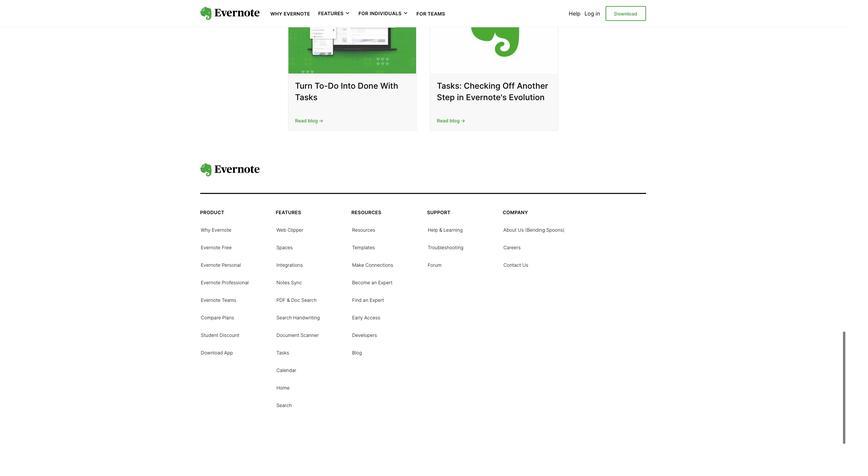 Task type: vqa. For each thing, say whether or not it's contained in the screenshot.
Save for Save 2x more content with 20 GB monthly uploads
no



Task type: locate. For each thing, give the bounding box(es) containing it.
careers
[[504, 245, 521, 251]]

tasks up calendar link
[[277, 350, 289, 356]]

about us (bending spoons) link
[[504, 227, 565, 233]]

an for become
[[372, 280, 377, 286]]

tasks:
[[437, 81, 462, 91]]

1 horizontal spatial teams
[[428, 11, 445, 17]]

0 vertical spatial why evernote
[[270, 11, 310, 17]]

1 vertical spatial &
[[287, 298, 290, 303]]

blog
[[308, 118, 318, 124], [450, 118, 460, 124]]

1 vertical spatial why evernote link
[[201, 227, 232, 233]]

find an expert link
[[352, 297, 384, 304]]

search handwriting link
[[277, 315, 320, 321]]

0 horizontal spatial tasks
[[277, 350, 289, 356]]

help & learning link
[[428, 227, 463, 233]]

expert down connections
[[378, 280, 393, 286]]

1 horizontal spatial in
[[596, 10, 600, 17]]

help for help
[[569, 10, 581, 17]]

pdf
[[277, 298, 286, 303]]

forum
[[428, 263, 442, 268]]

download app link
[[201, 350, 233, 356]]

0 vertical spatial tasks
[[295, 93, 318, 102]]

pdf & doc search
[[277, 298, 317, 303]]

help left log
[[569, 10, 581, 17]]

search right doc
[[301, 298, 317, 303]]

0 vertical spatial why evernote link
[[270, 10, 310, 17]]

1 horizontal spatial why evernote
[[270, 11, 310, 17]]

0 horizontal spatial download
[[201, 350, 223, 356]]

1 horizontal spatial download
[[615, 11, 637, 16]]

0 vertical spatial in
[[596, 10, 600, 17]]

0 horizontal spatial blog
[[308, 118, 318, 124]]

search down pdf
[[277, 315, 292, 321]]

find an expert
[[352, 298, 384, 303]]

make
[[352, 263, 364, 268]]

read blog → for evernote's
[[437, 118, 465, 124]]

0 vertical spatial teams
[[428, 11, 445, 17]]

0 vertical spatial evernote logo image
[[200, 7, 260, 20]]

1 horizontal spatial an
[[372, 280, 377, 286]]

in right log
[[596, 10, 600, 17]]

1 blog image image from the left
[[288, 0, 416, 74]]

0 vertical spatial expert
[[378, 280, 393, 286]]

1 vertical spatial an
[[363, 298, 368, 303]]

for teams link
[[417, 10, 445, 17]]

0 vertical spatial an
[[372, 280, 377, 286]]

blog for evernote's
[[450, 118, 460, 124]]

company
[[503, 210, 528, 216]]

1 vertical spatial why evernote
[[201, 227, 232, 233]]

1 vertical spatial search
[[277, 315, 292, 321]]

1 horizontal spatial read blog →
[[437, 118, 465, 124]]

evernote inside evernote teams "link"
[[201, 298, 221, 303]]

1 vertical spatial evernote logo image
[[200, 164, 260, 177]]

1 vertical spatial features
[[276, 210, 301, 216]]

evernote for teams
[[201, 298, 221, 303]]

expert for find an expert
[[370, 298, 384, 303]]

why evernote link
[[270, 10, 310, 17], [201, 227, 232, 233]]

0 horizontal spatial for
[[359, 11, 369, 16]]

0 horizontal spatial why evernote
[[201, 227, 232, 233]]

0 horizontal spatial in
[[457, 93, 464, 102]]

evernote for free
[[201, 245, 221, 251]]

0 horizontal spatial why
[[201, 227, 211, 233]]

2 vertical spatial search
[[277, 403, 292, 409]]

personal
[[222, 263, 241, 268]]

download for download
[[615, 11, 637, 16]]

1 horizontal spatial blog
[[450, 118, 460, 124]]

1 read blog → from the left
[[295, 118, 324, 124]]

us
[[518, 227, 524, 233], [523, 263, 528, 268]]

log in
[[585, 10, 600, 17]]

help & learning
[[428, 227, 463, 233]]

document scanner
[[277, 333, 319, 339]]

why evernote for for
[[270, 11, 310, 17]]

1 vertical spatial why
[[201, 227, 211, 233]]

1 → from the left
[[319, 118, 324, 124]]

home
[[277, 385, 290, 391]]

0 horizontal spatial an
[[363, 298, 368, 303]]

1 vertical spatial teams
[[222, 298, 236, 303]]

help down support
[[428, 227, 438, 233]]

blog
[[352, 350, 362, 356]]

student discount
[[201, 333, 239, 339]]

1 horizontal spatial why evernote link
[[270, 10, 310, 17]]

tasks
[[295, 93, 318, 102], [277, 350, 289, 356]]

teams for evernote teams
[[222, 298, 236, 303]]

→ for tasks
[[319, 118, 324, 124]]

done
[[358, 81, 378, 91]]

2 read blog → from the left
[[437, 118, 465, 124]]

1 vertical spatial help
[[428, 227, 438, 233]]

find
[[352, 298, 362, 303]]

0 horizontal spatial &
[[287, 298, 290, 303]]

0 horizontal spatial why evernote link
[[201, 227, 232, 233]]

0 vertical spatial download
[[615, 11, 637, 16]]

professional
[[222, 280, 249, 286]]

1 vertical spatial download
[[201, 350, 223, 356]]

expert down become an expert
[[370, 298, 384, 303]]

&
[[439, 227, 442, 233], [287, 298, 290, 303]]

log
[[585, 10, 594, 17]]

tasks down turn at the top of page
[[295, 93, 318, 102]]

→ for evernote's
[[461, 118, 465, 124]]

0 vertical spatial &
[[439, 227, 442, 233]]

0 vertical spatial help
[[569, 10, 581, 17]]

1 horizontal spatial read
[[437, 118, 449, 124]]

1 horizontal spatial tasks
[[295, 93, 318, 102]]

0 vertical spatial why
[[270, 11, 283, 17]]

1 horizontal spatial features
[[318, 11, 344, 16]]

why for evernote professional
[[201, 227, 211, 233]]

1 vertical spatial resources
[[352, 227, 375, 233]]

0 vertical spatial features
[[318, 11, 344, 16]]

early
[[352, 315, 363, 321]]

resources up the resources "link"
[[352, 210, 382, 216]]

download for download app
[[201, 350, 223, 356]]

0 vertical spatial us
[[518, 227, 524, 233]]

read
[[295, 118, 307, 124], [437, 118, 449, 124]]

integrations link
[[277, 262, 303, 269]]

& left the learning
[[439, 227, 442, 233]]

teams
[[428, 11, 445, 17], [222, 298, 236, 303]]

1 horizontal spatial &
[[439, 227, 442, 233]]

expert
[[378, 280, 393, 286], [370, 298, 384, 303]]

pdf & doc search link
[[277, 297, 317, 304]]

2 blog image image from the left
[[430, 0, 558, 74]]

contact
[[504, 263, 521, 268]]

0 horizontal spatial →
[[319, 118, 324, 124]]

for individuals
[[359, 11, 402, 16]]

turn to-do into done with tasks
[[295, 81, 398, 102]]

2 → from the left
[[461, 118, 465, 124]]

us right contact
[[523, 263, 528, 268]]

evernote's
[[466, 93, 507, 102]]

document scanner link
[[277, 332, 319, 339]]

resources up templates link at the bottom left
[[352, 227, 375, 233]]

make connections
[[352, 263, 393, 268]]

web clipper
[[277, 227, 303, 233]]

to-
[[315, 81, 328, 91]]

evernote logo image
[[200, 7, 260, 20], [200, 164, 260, 177]]

help link
[[569, 10, 581, 17]]

why evernote link for evernote
[[201, 227, 232, 233]]

student
[[201, 333, 218, 339]]

why evernote for evernote
[[201, 227, 232, 233]]

evernote teams
[[201, 298, 236, 303]]

for for for teams
[[417, 11, 427, 17]]

help
[[569, 10, 581, 17], [428, 227, 438, 233]]

evernote
[[284, 11, 310, 17], [212, 227, 232, 233], [201, 245, 221, 251], [201, 263, 221, 268], [201, 280, 221, 286], [201, 298, 221, 303]]

1 read from the left
[[295, 118, 307, 124]]

in right the 'step'
[[457, 93, 464, 102]]

1 horizontal spatial help
[[569, 10, 581, 17]]

download right 'log in'
[[615, 11, 637, 16]]

search
[[301, 298, 317, 303], [277, 315, 292, 321], [277, 403, 292, 409]]

for inside button
[[359, 11, 369, 16]]

features inside button
[[318, 11, 344, 16]]

1 horizontal spatial why
[[270, 11, 283, 17]]

1 vertical spatial expert
[[370, 298, 384, 303]]

step
[[437, 93, 455, 102]]

1 blog from the left
[[308, 118, 318, 124]]

& for pdf
[[287, 298, 290, 303]]

evernote personal
[[201, 263, 241, 268]]

& left doc
[[287, 298, 290, 303]]

0 horizontal spatial features
[[276, 210, 301, 216]]

teams inside "link"
[[222, 298, 236, 303]]

1 vertical spatial in
[[457, 93, 464, 102]]

0 horizontal spatial teams
[[222, 298, 236, 303]]

blog image image
[[288, 0, 416, 74], [430, 0, 558, 74]]

evernote inside evernote professional link
[[201, 280, 221, 286]]

0 horizontal spatial help
[[428, 227, 438, 233]]

0 horizontal spatial blog image image
[[288, 0, 416, 74]]

→
[[319, 118, 324, 124], [461, 118, 465, 124]]

1 horizontal spatial →
[[461, 118, 465, 124]]

evernote inside 'evernote free' link
[[201, 245, 221, 251]]

an right find
[[363, 298, 368, 303]]

contact us
[[504, 263, 528, 268]]

an right become
[[372, 280, 377, 286]]

individuals
[[370, 11, 402, 16]]

resources
[[352, 210, 382, 216], [352, 227, 375, 233]]

search handwriting
[[277, 315, 320, 321]]

tasks: checking off another step in evernote's evolution
[[437, 81, 548, 102]]

1 horizontal spatial blog image image
[[430, 0, 558, 74]]

sync
[[291, 280, 302, 286]]

2 blog from the left
[[450, 118, 460, 124]]

1 vertical spatial us
[[523, 263, 528, 268]]

search down home
[[277, 403, 292, 409]]

0 horizontal spatial read blog →
[[295, 118, 324, 124]]

read blog →
[[295, 118, 324, 124], [437, 118, 465, 124]]

us right about
[[518, 227, 524, 233]]

0 horizontal spatial read
[[295, 118, 307, 124]]

download left the app
[[201, 350, 223, 356]]

1 horizontal spatial for
[[417, 11, 427, 17]]

read for turn to-do into done with tasks
[[295, 118, 307, 124]]

2 read from the left
[[437, 118, 449, 124]]

expert for become an expert
[[378, 280, 393, 286]]

turn
[[295, 81, 313, 91]]

developers
[[352, 333, 377, 339]]

1 vertical spatial tasks
[[277, 350, 289, 356]]

evernote inside evernote personal link
[[201, 263, 221, 268]]



Task type: describe. For each thing, give the bounding box(es) containing it.
home link
[[277, 385, 290, 392]]

evernote personal link
[[201, 262, 241, 269]]

evernote teams link
[[201, 297, 236, 304]]

search for search
[[277, 403, 292, 409]]

(bending
[[525, 227, 545, 233]]

troubleshooting
[[428, 245, 464, 251]]

doc
[[291, 298, 300, 303]]

product
[[200, 210, 225, 216]]

another
[[517, 81, 548, 91]]

make connections link
[[352, 262, 393, 269]]

compare plans
[[201, 315, 234, 321]]

notes sync
[[277, 280, 302, 286]]

developers link
[[352, 332, 377, 339]]

read for tasks: checking off another step in evernote's evolution
[[437, 118, 449, 124]]

tasks inside turn to-do into done with tasks
[[295, 93, 318, 102]]

access
[[364, 315, 380, 321]]

become
[[352, 280, 370, 286]]

calendar
[[277, 368, 296, 374]]

careers link
[[504, 244, 521, 251]]

for for for individuals
[[359, 11, 369, 16]]

blog image image for off
[[430, 0, 558, 74]]

early access
[[352, 315, 380, 321]]

templates
[[352, 245, 375, 251]]

read blog → for tasks
[[295, 118, 324, 124]]

forum link
[[428, 262, 442, 269]]

student discount link
[[201, 332, 239, 339]]

clipper
[[288, 227, 303, 233]]

why for for teams
[[270, 11, 283, 17]]

why evernote link for for
[[270, 10, 310, 17]]

an for find
[[363, 298, 368, 303]]

checking
[[464, 81, 501, 91]]

download app
[[201, 350, 233, 356]]

free
[[222, 245, 232, 251]]

learning
[[444, 227, 463, 233]]

us for about
[[518, 227, 524, 233]]

notes
[[277, 280, 290, 286]]

blog for tasks
[[308, 118, 318, 124]]

compare
[[201, 315, 221, 321]]

compare plans link
[[201, 315, 234, 321]]

spoons)
[[547, 227, 565, 233]]

teams for for teams
[[428, 11, 445, 17]]

blog image image for do
[[288, 0, 416, 74]]

2 evernote logo image from the top
[[200, 164, 260, 177]]

log in link
[[585, 10, 600, 17]]

scanner
[[301, 333, 319, 339]]

blog link
[[352, 350, 362, 356]]

features button
[[318, 10, 350, 17]]

us for contact
[[523, 263, 528, 268]]

handwriting
[[293, 315, 320, 321]]

for teams
[[417, 11, 445, 17]]

integrations
[[277, 263, 303, 268]]

evernote for professional
[[201, 280, 221, 286]]

about us (bending spoons)
[[504, 227, 565, 233]]

download link
[[606, 6, 646, 21]]

templates link
[[352, 244, 375, 251]]

support
[[427, 210, 451, 216]]

into
[[341, 81, 356, 91]]

discount
[[220, 333, 239, 339]]

plans
[[222, 315, 234, 321]]

web clipper link
[[277, 227, 303, 233]]

0 vertical spatial search
[[301, 298, 317, 303]]

resources link
[[352, 227, 375, 233]]

evernote free
[[201, 245, 232, 251]]

search link
[[277, 402, 292, 409]]

evolution
[[509, 93, 545, 102]]

1 evernote logo image from the top
[[200, 7, 260, 20]]

early access link
[[352, 315, 380, 321]]

in inside tasks: checking off another step in evernote's evolution
[[457, 93, 464, 102]]

& for help
[[439, 227, 442, 233]]

help for help & learning
[[428, 227, 438, 233]]

spaces link
[[277, 244, 293, 251]]

troubleshooting link
[[428, 244, 464, 251]]

for individuals button
[[359, 10, 409, 17]]

calendar link
[[277, 367, 296, 374]]

search for search handwriting
[[277, 315, 292, 321]]

evernote professional
[[201, 280, 249, 286]]

become an expert
[[352, 280, 393, 286]]

web
[[277, 227, 286, 233]]

evernote professional link
[[201, 279, 249, 286]]

notes sync link
[[277, 279, 302, 286]]

evernote for personal
[[201, 263, 221, 268]]

document
[[277, 333, 299, 339]]

off
[[503, 81, 515, 91]]

do
[[328, 81, 339, 91]]

with
[[380, 81, 398, 91]]

spaces
[[277, 245, 293, 251]]

contact us link
[[504, 262, 528, 269]]

0 vertical spatial resources
[[352, 210, 382, 216]]



